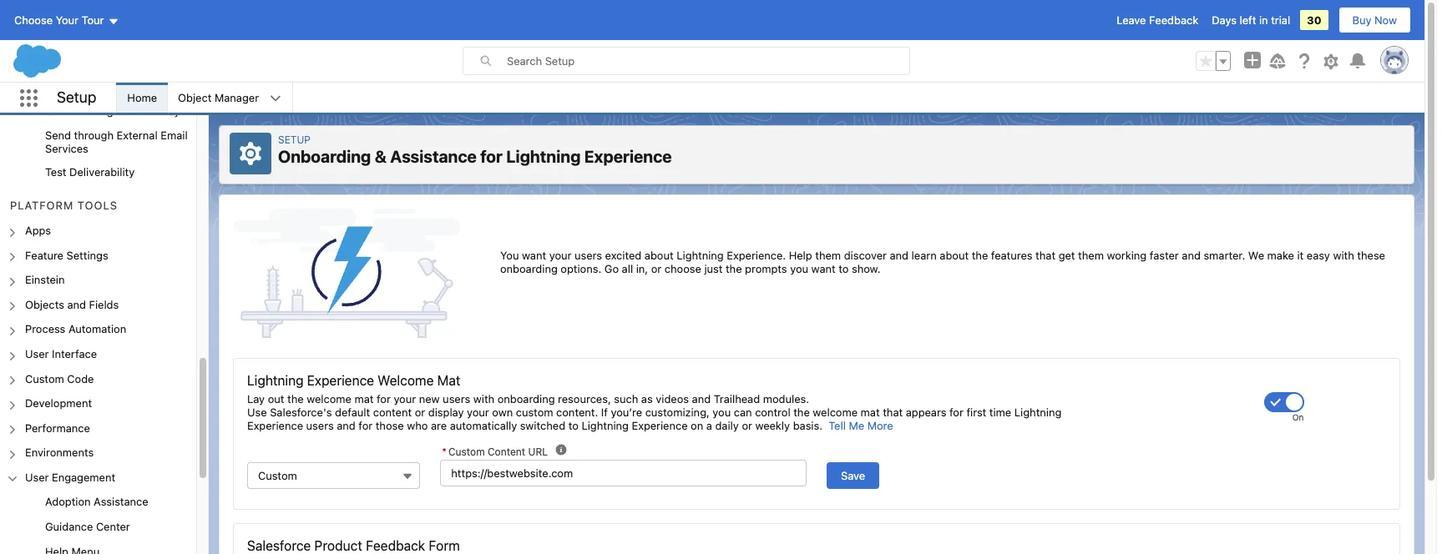 Task type: describe. For each thing, give the bounding box(es) containing it.
custom for custom code
[[25, 372, 64, 386]]

basis.
[[793, 420, 823, 433]]

daily
[[715, 420, 739, 433]]

or inside you want your users excited about lightning experience. help them discover and learn about the features that get them working faster and smarter. we make it easy with these onboarding options. go all in, or choose just the prompts you want to show.
[[651, 262, 662, 276]]

feature
[[25, 249, 63, 262]]

lightning inside you want your users excited about lightning experience. help them discover and learn about the features that get them working faster and smarter. we make it easy with these onboarding options. go all in, or choose just the prompts you want to show.
[[677, 249, 724, 262]]

platform
[[10, 199, 74, 212]]

choose
[[665, 262, 702, 276]]

user for user interface
[[25, 347, 49, 361]]

lightning inside the setup onboarding & assistance for lightning experience
[[506, 147, 581, 166]]

group containing adoption assistance
[[0, 491, 196, 555]]

weekly
[[755, 420, 790, 433]]

your inside you want your users excited about lightning experience. help them discover and learn about the features that get them working faster and smarter. we make it easy with these onboarding options. go all in, or choose just the prompts you want to show.
[[549, 249, 572, 262]]

left
[[1240, 13, 1257, 27]]

content.
[[556, 406, 598, 420]]

leave
[[1117, 13, 1146, 27]]

0 horizontal spatial want
[[522, 249, 546, 262]]

tell
[[829, 420, 846, 433]]

control
[[755, 406, 791, 420]]

test deliverability link
[[45, 166, 135, 180]]

and left learn
[[890, 249, 909, 262]]

apps link
[[25, 224, 51, 239]]

to inside you want your users excited about lightning experience. help them discover and learn about the features that get them working faster and smarter. we make it easy with these onboarding options. go all in, or choose just the prompts you want to show.
[[839, 262, 849, 276]]

as
[[641, 393, 653, 406]]

the right out
[[287, 393, 304, 406]]

trailhead
[[714, 393, 760, 406]]

such
[[614, 393, 638, 406]]

buy
[[1353, 13, 1372, 27]]

use
[[247, 406, 267, 420]]

1 about from the left
[[645, 249, 674, 262]]

content
[[373, 406, 412, 420]]

outlook integration and sync link
[[45, 104, 192, 119]]

and inside "group"
[[145, 104, 164, 117]]

0 horizontal spatial or
[[415, 406, 425, 420]]

it
[[1298, 249, 1304, 262]]

automatically
[[450, 420, 517, 433]]

with inside you want your users excited about lightning experience. help them discover and learn about the features that get them working faster and smarter. we make it easy with these onboarding options. go all in, or choose just the prompts you want to show.
[[1333, 249, 1355, 262]]

you
[[500, 249, 519, 262]]

save button
[[827, 463, 880, 490]]

1 vertical spatial users
[[443, 393, 470, 406]]

trial
[[1271, 13, 1291, 27]]

your for custom
[[467, 406, 489, 420]]

manager
[[215, 91, 259, 104]]

0 horizontal spatial mat
[[355, 393, 374, 406]]

experience inside the setup onboarding & assistance for lightning experience
[[584, 147, 672, 166]]

display
[[428, 406, 464, 420]]

buy now button
[[1339, 7, 1412, 33]]

home link
[[117, 83, 167, 113]]

custom code link
[[25, 372, 94, 387]]

center
[[96, 520, 130, 534]]

the inside use salesforce's default content or display your own custom content. if you're customizing,             you can control the welcome mat that appears for first time lightning experience users and for those who are             automatically switched to lightning experience on a daily or weekly basis.
[[794, 406, 810, 420]]

use salesforce's default content or display your own custom content. if you're customizing,             you can control the welcome mat that appears for first time lightning experience users and for those who are             automatically switched to lightning experience on a daily or weekly basis.
[[247, 406, 1062, 433]]

you want your users excited about lightning experience. help them discover and learn about the features that get them working faster and smarter. we make it easy with these onboarding options. go all in, or choose just the prompts you want to show.
[[500, 249, 1386, 276]]

1 vertical spatial feedback
[[366, 539, 425, 554]]

development
[[25, 397, 92, 410]]

get
[[1059, 249, 1075, 262]]

services
[[45, 142, 88, 156]]

adoption assistance
[[45, 496, 148, 509]]

you're
[[611, 406, 642, 420]]

process automation
[[25, 323, 126, 336]]

help
[[789, 249, 812, 262]]

choose your tour button
[[13, 7, 120, 33]]

performance link
[[25, 422, 90, 436]]

a
[[706, 420, 712, 433]]

videos
[[656, 393, 689, 406]]

assistance inside the setup onboarding & assistance for lightning experience
[[390, 147, 477, 166]]

form
[[429, 539, 460, 554]]

who
[[407, 420, 428, 433]]

through
[[74, 129, 114, 142]]

environments link
[[25, 446, 94, 461]]

1 vertical spatial onboarding
[[498, 393, 555, 406]]

feature settings
[[25, 249, 108, 262]]

the right just
[[726, 262, 742, 276]]

user interface
[[25, 347, 97, 361]]

on
[[691, 420, 704, 433]]

welcome inside use salesforce's default content or display your own custom content. if you're customizing,             you can control the welcome mat that appears for first time lightning experience users and for those who are             automatically switched to lightning experience on a daily or weekly basis.
[[813, 406, 858, 420]]

feature settings link
[[25, 249, 108, 263]]

easy
[[1307, 249, 1330, 262]]

all
[[622, 262, 633, 276]]

and up the on
[[692, 393, 711, 406]]

2 about from the left
[[940, 249, 969, 262]]

lay
[[247, 393, 265, 406]]

send
[[45, 129, 71, 142]]

now
[[1375, 13, 1397, 27]]

url
[[528, 446, 548, 459]]

1 vertical spatial custom
[[449, 446, 485, 459]]

onboarding inside you want your users excited about lightning experience. help them discover and learn about the features that get them working faster and smarter. we make it easy with these onboarding options. go all in, or choose just the prompts you want to show.
[[500, 262, 558, 276]]

adoption
[[45, 496, 91, 509]]

for inside the setup onboarding & assistance for lightning experience
[[481, 147, 503, 166]]

customizing,
[[645, 406, 710, 420]]

send through external email services link
[[45, 129, 196, 156]]

buy now
[[1353, 13, 1397, 27]]

setup for setup onboarding & assistance for lightning experience
[[278, 134, 311, 146]]

make
[[1268, 249, 1295, 262]]

Choose custom or default welcome mat content., Custom button
[[247, 463, 420, 490]]

leave feedback link
[[1117, 13, 1199, 27]]

development link
[[25, 397, 92, 412]]

that inside use salesforce's default content or display your own custom content. if you're customizing,             you can control the welcome mat that appears for first time lightning experience users and for those who are             automatically switched to lightning experience on a daily or weekly basis.
[[883, 406, 903, 420]]

discover
[[844, 249, 887, 262]]

interface
[[52, 347, 97, 361]]

first
[[967, 406, 987, 420]]

assistance inside "group"
[[94, 496, 148, 509]]

in
[[1260, 13, 1268, 27]]

&
[[375, 147, 387, 166]]

automation
[[68, 323, 126, 336]]

group containing outlook integration and sync
[[0, 0, 196, 185]]

setup onboarding & assistance for lightning experience
[[278, 134, 672, 166]]

setup for setup
[[57, 88, 96, 106]]

outlook integration and sync
[[45, 104, 192, 117]]

objects and fields
[[25, 298, 119, 311]]

2 them from the left
[[1078, 249, 1104, 262]]

me
[[849, 420, 865, 433]]

* custom content url
[[442, 446, 548, 459]]

appears
[[906, 406, 947, 420]]

product
[[314, 539, 362, 554]]

settings
[[66, 249, 108, 262]]



Task type: vqa. For each thing, say whether or not it's contained in the screenshot.
Viewed
no



Task type: locate. For each thing, give the bounding box(es) containing it.
custom
[[516, 406, 553, 420]]

mat inside use salesforce's default content or display your own custom content. if you're customizing,             you can control the welcome mat that appears for first time lightning experience users and for those who are             automatically switched to lightning experience on a daily or weekly basis.
[[861, 406, 880, 420]]

sync
[[167, 104, 192, 117]]

user down environments link
[[25, 471, 49, 484]]

onboarding
[[278, 147, 371, 166]]

your right you
[[549, 249, 572, 262]]

2 user from the top
[[25, 471, 49, 484]]

experience
[[584, 147, 672, 166], [307, 374, 374, 389], [247, 420, 303, 433], [632, 420, 688, 433]]

your
[[56, 13, 79, 27]]

objects and fields link
[[25, 298, 119, 313]]

1 user from the top
[[25, 347, 49, 361]]

those
[[376, 420, 404, 433]]

custom right the '*'
[[449, 446, 485, 459]]

user engagement link
[[25, 471, 115, 486]]

2 horizontal spatial users
[[575, 249, 602, 262]]

assistance right &
[[390, 147, 477, 166]]

performance
[[25, 422, 90, 435]]

0 horizontal spatial feedback
[[366, 539, 425, 554]]

you right prompts
[[790, 262, 809, 276]]

the left features
[[972, 249, 988, 262]]

about right all
[[645, 249, 674, 262]]

your inside use salesforce's default content or display your own custom content. if you're customizing,             you can control the welcome mat that appears for first time lightning experience users and for those who are             automatically switched to lightning experience on a daily or weekly basis.
[[467, 406, 489, 420]]

that left appears
[[883, 406, 903, 420]]

2 horizontal spatial your
[[549, 249, 572, 262]]

1 horizontal spatial with
[[1333, 249, 1355, 262]]

1 horizontal spatial want
[[812, 262, 836, 276]]

assistance up center
[[94, 496, 148, 509]]

external
[[117, 129, 158, 142]]

0 horizontal spatial with
[[473, 393, 495, 406]]

and left sync
[[145, 104, 164, 117]]

to left show.
[[839, 262, 849, 276]]

1 horizontal spatial your
[[467, 406, 489, 420]]

send through external email services
[[45, 129, 188, 156]]

to down resources,
[[569, 420, 579, 433]]

adoption assistance link
[[45, 496, 148, 510]]

0 horizontal spatial welcome
[[307, 393, 352, 406]]

2 horizontal spatial custom
[[449, 446, 485, 459]]

1 them from the left
[[815, 249, 841, 262]]

your down welcome
[[394, 393, 416, 406]]

you inside use salesforce's default content or display your own custom content. if you're customizing,             you can control the welcome mat that appears for first time lightning experience users and for those who are             automatically switched to lightning experience on a daily or weekly basis.
[[713, 406, 731, 420]]

2 horizontal spatial or
[[742, 420, 753, 433]]

https:// url field
[[440, 460, 807, 487]]

0 vertical spatial assistance
[[390, 147, 477, 166]]

your left own
[[467, 406, 489, 420]]

or left are
[[415, 406, 425, 420]]

that
[[1036, 249, 1056, 262], [883, 406, 903, 420]]

user
[[25, 347, 49, 361], [25, 471, 49, 484]]

faster
[[1150, 249, 1179, 262]]

1 horizontal spatial custom
[[258, 470, 297, 483]]

engagement
[[52, 471, 115, 484]]

go
[[605, 262, 619, 276]]

features
[[991, 249, 1033, 262]]

and up process automation on the left bottom of page
[[67, 298, 86, 311]]

setup link
[[278, 134, 311, 146]]

2 vertical spatial users
[[306, 420, 334, 433]]

0 vertical spatial that
[[1036, 249, 1056, 262]]

1 horizontal spatial assistance
[[390, 147, 477, 166]]

setup
[[57, 88, 96, 106], [278, 134, 311, 146]]

your for users
[[394, 393, 416, 406]]

onboarding up switched
[[498, 393, 555, 406]]

1 horizontal spatial users
[[443, 393, 470, 406]]

0 vertical spatial users
[[575, 249, 602, 262]]

mat down the lightning experience welcome mat
[[355, 393, 374, 406]]

switched
[[520, 420, 566, 433]]

environments
[[25, 446, 94, 460]]

you right a
[[713, 406, 731, 420]]

mat
[[355, 393, 374, 406], [861, 406, 880, 420]]

0 vertical spatial setup
[[57, 88, 96, 106]]

1 vertical spatial that
[[883, 406, 903, 420]]

to inside use salesforce's default content or display your own custom content. if you're customizing,             you can control the welcome mat that appears for first time lightning experience users and for those who are             automatically switched to lightning experience on a daily or weekly basis.
[[569, 420, 579, 433]]

tour
[[82, 13, 104, 27]]

1 vertical spatial assistance
[[94, 496, 148, 509]]

1 vertical spatial you
[[713, 406, 731, 420]]

and left those
[[337, 420, 356, 433]]

smarter.
[[1204, 249, 1246, 262]]

that left get
[[1036, 249, 1056, 262]]

onboarding
[[500, 262, 558, 276], [498, 393, 555, 406]]

show.
[[852, 262, 881, 276]]

that inside you want your users excited about lightning experience. help them discover and learn about the features that get them working faster and smarter. we make it easy with these onboarding options. go all in, or choose just the prompts you want to show.
[[1036, 249, 1056, 262]]

code
[[67, 372, 94, 386]]

1 horizontal spatial that
[[1036, 249, 1056, 262]]

0 vertical spatial feedback
[[1149, 13, 1199, 27]]

users left default
[[306, 420, 334, 433]]

user interface link
[[25, 347, 97, 362]]

1 horizontal spatial to
[[839, 262, 849, 276]]

process automation link
[[25, 323, 126, 337]]

1 vertical spatial user
[[25, 471, 49, 484]]

or right in,
[[651, 262, 662, 276]]

user inside "tree item"
[[25, 471, 49, 484]]

0 vertical spatial custom
[[25, 372, 64, 386]]

about
[[645, 249, 674, 262], [940, 249, 969, 262]]

setup up onboarding
[[278, 134, 311, 146]]

mat right tell
[[861, 406, 880, 420]]

more
[[868, 420, 893, 433]]

these
[[1358, 249, 1386, 262]]

learn
[[912, 249, 937, 262]]

users inside you want your users excited about lightning experience. help them discover and learn about the features that get them working faster and smarter. we make it easy with these onboarding options. go all in, or choose just the prompts you want to show.
[[575, 249, 602, 262]]

0 horizontal spatial you
[[713, 406, 731, 420]]

einstein
[[25, 273, 65, 287]]

with up automatically
[[473, 393, 495, 406]]

1 horizontal spatial mat
[[861, 406, 880, 420]]

can
[[734, 406, 752, 420]]

lightning experience welcome mat
[[247, 374, 461, 389]]

new
[[419, 393, 440, 406]]

1 vertical spatial with
[[473, 393, 495, 406]]

options.
[[561, 262, 602, 276]]

setup inside the setup onboarding & assistance for lightning experience
[[278, 134, 311, 146]]

object manager
[[178, 91, 259, 104]]

2 vertical spatial custom
[[258, 470, 297, 483]]

1 horizontal spatial welcome
[[813, 406, 858, 420]]

lightning
[[506, 147, 581, 166], [677, 249, 724, 262], [247, 374, 304, 389], [1015, 406, 1062, 420], [582, 420, 629, 433]]

1 vertical spatial setup
[[278, 134, 311, 146]]

30
[[1307, 13, 1322, 27]]

0 vertical spatial you
[[790, 262, 809, 276]]

guidance
[[45, 520, 93, 534]]

test
[[45, 166, 66, 179]]

0 vertical spatial with
[[1333, 249, 1355, 262]]

1 horizontal spatial feedback
[[1149, 13, 1199, 27]]

users left go
[[575, 249, 602, 262]]

0 horizontal spatial to
[[569, 420, 579, 433]]

1 horizontal spatial you
[[790, 262, 809, 276]]

with
[[1333, 249, 1355, 262], [473, 393, 495, 406]]

1 horizontal spatial them
[[1078, 249, 1104, 262]]

0 vertical spatial onboarding
[[500, 262, 558, 276]]

welcome
[[378, 374, 434, 389]]

users inside use salesforce's default content or display your own custom content. if you're customizing,             you can control the welcome mat that appears for first time lightning experience users and for those who are             automatically switched to lightning experience on a daily or weekly basis.
[[306, 420, 334, 433]]

email
[[161, 129, 188, 142]]

and inside "link"
[[67, 298, 86, 311]]

want left show.
[[812, 262, 836, 276]]

with right easy
[[1333, 249, 1355, 262]]

feedback right leave
[[1149, 13, 1199, 27]]

and inside use salesforce's default content or display your own custom content. if you're customizing,             you can control the welcome mat that appears for first time lightning experience users and for those who are             automatically switched to lightning experience on a daily or weekly basis.
[[337, 420, 356, 433]]

tell me more link
[[829, 420, 893, 433]]

onboarding left 'options.'
[[500, 262, 558, 276]]

users
[[575, 249, 602, 262], [443, 393, 470, 406], [306, 420, 334, 433]]

0 vertical spatial to
[[839, 262, 849, 276]]

user for user engagement
[[25, 471, 49, 484]]

0 vertical spatial user
[[25, 347, 49, 361]]

and right faster
[[1182, 249, 1201, 262]]

users down 'mat' at bottom
[[443, 393, 470, 406]]

out
[[268, 393, 284, 406]]

0 horizontal spatial about
[[645, 249, 674, 262]]

days left in trial
[[1212, 13, 1291, 27]]

custom up development
[[25, 372, 64, 386]]

just
[[705, 262, 723, 276]]

you inside you want your users excited about lightning experience. help them discover and learn about the features that get them working faster and smarter. we make it easy with these onboarding options. go all in, or choose just the prompts you want to show.
[[790, 262, 809, 276]]

want right you
[[522, 249, 546, 262]]

own
[[492, 406, 513, 420]]

feedback left 'form'
[[366, 539, 425, 554]]

1 vertical spatial to
[[569, 420, 579, 433]]

test deliverability
[[45, 166, 135, 179]]

0 horizontal spatial setup
[[57, 88, 96, 106]]

deliverability
[[69, 166, 135, 179]]

integration
[[88, 104, 143, 117]]

0 horizontal spatial custom
[[25, 372, 64, 386]]

group
[[0, 0, 196, 185], [1196, 51, 1231, 71], [0, 491, 196, 555]]

custom
[[25, 372, 64, 386], [449, 446, 485, 459], [258, 470, 297, 483]]

assistance
[[390, 147, 477, 166], [94, 496, 148, 509]]

custom inside button
[[258, 470, 297, 483]]

0 horizontal spatial that
[[883, 406, 903, 420]]

salesforce's
[[270, 406, 332, 420]]

mat
[[437, 374, 461, 389]]

content
[[488, 446, 526, 459]]

setup up through on the left top of page
[[57, 88, 96, 106]]

modules.
[[763, 393, 809, 406]]

custom for custom
[[258, 470, 297, 483]]

if
[[601, 406, 608, 420]]

custom down use
[[258, 470, 297, 483]]

or right daily
[[742, 420, 753, 433]]

the right control
[[794, 406, 810, 420]]

0 horizontal spatial users
[[306, 420, 334, 433]]

1 horizontal spatial setup
[[278, 134, 311, 146]]

tools
[[78, 199, 118, 212]]

salesforce
[[247, 539, 311, 554]]

about right learn
[[940, 249, 969, 262]]

them right get
[[1078, 249, 1104, 262]]

0 horizontal spatial assistance
[[94, 496, 148, 509]]

0 horizontal spatial your
[[394, 393, 416, 406]]

1 horizontal spatial or
[[651, 262, 662, 276]]

0 horizontal spatial them
[[815, 249, 841, 262]]

choose your tour
[[14, 13, 104, 27]]

1 horizontal spatial about
[[940, 249, 969, 262]]

user down process
[[25, 347, 49, 361]]

user engagement tree item
[[0, 466, 196, 555]]

them right help
[[815, 249, 841, 262]]

salesforce product feedback form
[[247, 539, 460, 554]]



